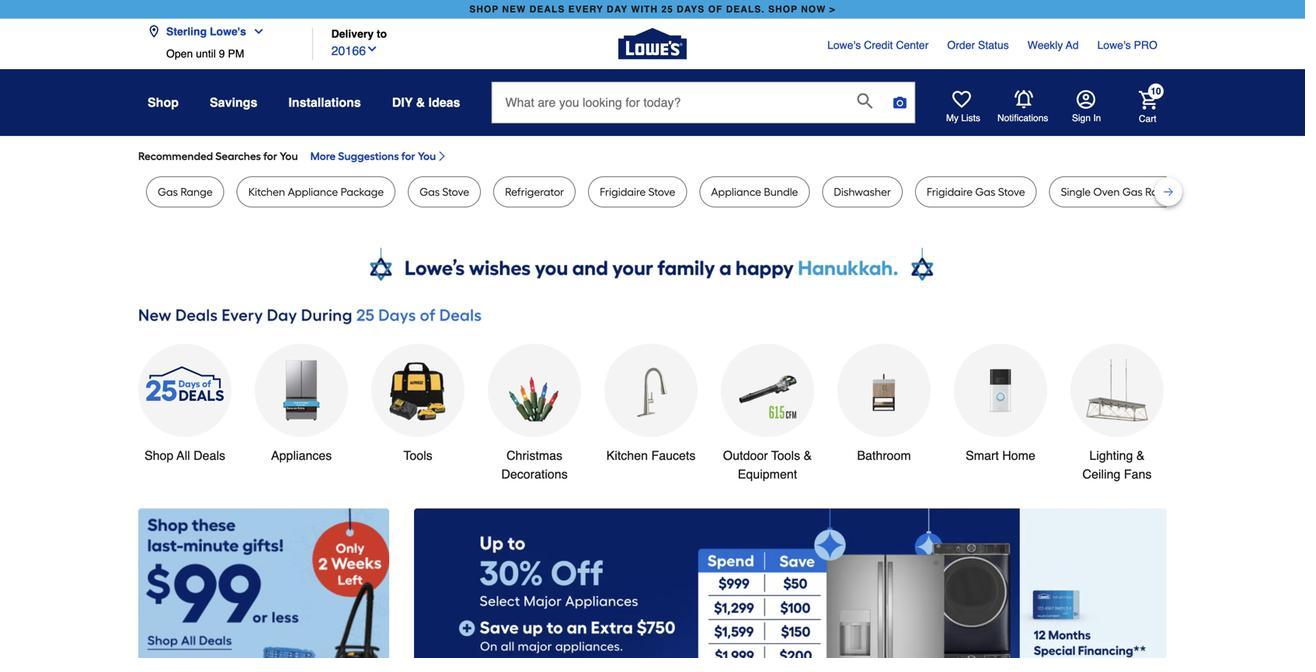 Task type: locate. For each thing, give the bounding box(es) containing it.
until
[[196, 47, 216, 60]]

shop
[[470, 4, 499, 15], [769, 4, 798, 15]]

1 horizontal spatial you
[[418, 150, 436, 163]]

order
[[948, 39, 975, 51]]

frigidaire stove
[[600, 185, 676, 199]]

notifications
[[998, 113, 1049, 124]]

location image
[[148, 25, 160, 38]]

1 for from the left
[[263, 150, 277, 163]]

2 frigidaire from the left
[[927, 185, 973, 199]]

lowe's
[[210, 25, 246, 38], [828, 39, 861, 51], [1098, 39, 1131, 51]]

1 frigidaire from the left
[[600, 185, 646, 199]]

2 horizontal spatial stove
[[998, 185, 1025, 199]]

dishwasher
[[834, 185, 891, 199]]

& inside lighting & ceiling fans
[[1137, 448, 1145, 463]]

sign
[[1072, 113, 1091, 124]]

chevron down image inside sterling lowe's button
[[246, 25, 265, 38]]

lowe's home improvement logo image
[[619, 10, 687, 78]]

1 horizontal spatial frigidaire
[[927, 185, 973, 199]]

2 tools from the left
[[772, 448, 801, 463]]

0 vertical spatial chevron down image
[[246, 25, 265, 38]]

lowe's left credit
[[828, 39, 861, 51]]

frigidaire for frigidaire stove
[[600, 185, 646, 199]]

1 stove from the left
[[442, 185, 469, 199]]

tools up equipment on the bottom right of the page
[[772, 448, 801, 463]]

more suggestions for you
[[310, 150, 436, 163]]

0 horizontal spatial lowe's
[[210, 25, 246, 38]]

stove
[[442, 185, 469, 199], [649, 185, 676, 199], [998, 185, 1025, 199]]

1 horizontal spatial chevron down image
[[366, 43, 378, 55]]

0 horizontal spatial appliance
[[288, 185, 338, 199]]

tools down "tools" image
[[404, 448, 433, 463]]

shop
[[148, 95, 179, 110], [145, 448, 174, 463]]

lowe's up 9
[[210, 25, 246, 38]]

stove down chevron right icon on the left top of the page
[[442, 185, 469, 199]]

you
[[280, 150, 298, 163], [418, 150, 436, 163]]

shop new deals every day with 25 days of deals. shop now >
[[470, 4, 836, 15]]

open until 9 pm
[[166, 47, 244, 60]]

1 you from the left
[[280, 150, 298, 163]]

you for recommended searches for you
[[280, 150, 298, 163]]

sterling
[[166, 25, 207, 38]]

searches
[[215, 150, 261, 163]]

sterling lowe's button
[[148, 16, 271, 47]]

pm
[[228, 47, 244, 60]]

lowe's inside button
[[210, 25, 246, 38]]

for left chevron right icon on the left top of the page
[[402, 150, 415, 163]]

2 horizontal spatial &
[[1137, 448, 1145, 463]]

1 horizontal spatial tools
[[772, 448, 801, 463]]

appliance left bundle
[[711, 185, 762, 199]]

1 appliance from the left
[[288, 185, 338, 199]]

lowe's left pro
[[1098, 39, 1131, 51]]

shop down open
[[148, 95, 179, 110]]

0 horizontal spatial tools
[[404, 448, 433, 463]]

appliance
[[288, 185, 338, 199], [711, 185, 762, 199]]

for right the searches
[[263, 150, 277, 163]]

appliances
[[271, 448, 332, 463]]

2 stove from the left
[[649, 185, 676, 199]]

range
[[181, 185, 213, 199], [1146, 185, 1178, 199]]

sign in
[[1072, 113, 1101, 124]]

& right outdoor
[[804, 448, 812, 463]]

frigidaire down my
[[927, 185, 973, 199]]

kitchen faucets link
[[605, 344, 698, 465]]

& for ceiling
[[1137, 448, 1145, 463]]

chevron down image
[[246, 25, 265, 38], [366, 43, 378, 55]]

1 range from the left
[[181, 185, 213, 199]]

stove left single
[[998, 185, 1025, 199]]

new
[[502, 4, 526, 15]]

2 for from the left
[[402, 150, 415, 163]]

new deals every day during 25 days of deals image
[[138, 302, 1167, 328]]

appliance down more
[[288, 185, 338, 199]]

single oven gas range
[[1061, 185, 1178, 199]]

1 vertical spatial shop
[[145, 448, 174, 463]]

0 horizontal spatial chevron down image
[[246, 25, 265, 38]]

9
[[219, 47, 225, 60]]

shop left the now on the top of the page
[[769, 4, 798, 15]]

2 you from the left
[[418, 150, 436, 163]]

& up the "fans"
[[1137, 448, 1145, 463]]

0 horizontal spatial frigidaire
[[600, 185, 646, 199]]

1 horizontal spatial range
[[1146, 185, 1178, 199]]

tools
[[404, 448, 433, 463], [772, 448, 801, 463]]

shop button
[[148, 89, 179, 117]]

lowe's credit center
[[828, 39, 929, 51]]

appliance bundle
[[711, 185, 798, 199]]

lowe's home improvement lists image
[[953, 90, 971, 109]]

deals.
[[726, 4, 765, 15]]

shop for shop all deals
[[145, 448, 174, 463]]

& right diy
[[416, 95, 425, 110]]

0 horizontal spatial for
[[263, 150, 277, 163]]

gas down "recommended"
[[158, 185, 178, 199]]

1 horizontal spatial for
[[402, 150, 415, 163]]

status
[[978, 39, 1009, 51]]

range right oven
[[1146, 185, 1178, 199]]

>
[[830, 4, 836, 15]]

2 shop from the left
[[769, 4, 798, 15]]

lowe's home improvement account image
[[1077, 90, 1096, 109]]

1 gas from the left
[[158, 185, 178, 199]]

shop left all
[[145, 448, 174, 463]]

gas range
[[158, 185, 213, 199]]

2 gas from the left
[[420, 185, 440, 199]]

shop all deals image
[[138, 344, 232, 437]]

range down "recommended"
[[181, 185, 213, 199]]

lowe's for lowe's credit center
[[828, 39, 861, 51]]

credit
[[864, 39, 893, 51]]

stove down recommended searches for you heading
[[649, 185, 676, 199]]

1 vertical spatial chevron down image
[[366, 43, 378, 55]]

& inside button
[[416, 95, 425, 110]]

gas down chevron right icon on the left top of the page
[[420, 185, 440, 199]]

lighting & ceiling fans link
[[1071, 344, 1164, 484]]

1 horizontal spatial stove
[[649, 185, 676, 199]]

0 vertical spatial shop
[[148, 95, 179, 110]]

1 horizontal spatial appliance
[[711, 185, 762, 199]]

frigidaire
[[600, 185, 646, 199], [927, 185, 973, 199]]

None search field
[[491, 82, 916, 138]]

delivery to
[[331, 28, 387, 40]]

with
[[631, 4, 658, 15]]

sterling lowe's
[[166, 25, 246, 38]]

tools inside outdoor tools & equipment
[[772, 448, 801, 463]]

1 horizontal spatial lowe's
[[828, 39, 861, 51]]

you up 'gas stove'
[[418, 150, 436, 163]]

open
[[166, 47, 193, 60]]

faucets
[[652, 448, 696, 463]]

to
[[377, 28, 387, 40]]

gas right oven
[[1123, 185, 1143, 199]]

0 horizontal spatial &
[[416, 95, 425, 110]]

1 horizontal spatial &
[[804, 448, 812, 463]]

3 gas from the left
[[976, 185, 996, 199]]

1 tools from the left
[[404, 448, 433, 463]]

1 shop from the left
[[470, 4, 499, 15]]

0 horizontal spatial shop
[[470, 4, 499, 15]]

diy & ideas button
[[392, 89, 460, 117]]

gas
[[158, 185, 178, 199], [420, 185, 440, 199], [976, 185, 996, 199], [1123, 185, 1143, 199]]

day
[[607, 4, 628, 15]]

outdoor tools & equipment
[[723, 448, 812, 481]]

for for searches
[[263, 150, 277, 163]]

package
[[341, 185, 384, 199]]

lighting
[[1090, 448, 1133, 463]]

for for suggestions
[[402, 150, 415, 163]]

20166
[[331, 44, 366, 58]]

2 horizontal spatial lowe's
[[1098, 39, 1131, 51]]

stove for gas stove
[[442, 185, 469, 199]]

deals
[[194, 448, 225, 463]]

0 horizontal spatial stove
[[442, 185, 469, 199]]

now
[[801, 4, 826, 15]]

1 horizontal spatial shop
[[769, 4, 798, 15]]

recommended searches for you heading
[[138, 148, 1167, 164]]

christmas decorations
[[501, 448, 568, 481]]

you for more suggestions for you
[[418, 150, 436, 163]]

christmas decorations image
[[504, 359, 566, 422]]

you left more
[[280, 150, 298, 163]]

all
[[177, 448, 190, 463]]

equipment
[[738, 467, 798, 481]]

installations button
[[289, 89, 361, 117]]

shop left new
[[470, 4, 499, 15]]

kitchen appliance package
[[248, 185, 384, 199]]

shop all deals link
[[138, 344, 232, 465]]

appliances link
[[255, 344, 348, 465]]

gas down lists
[[976, 185, 996, 199]]

savings
[[210, 95, 257, 110]]

frigidaire down recommended searches for you heading
[[600, 185, 646, 199]]

0 horizontal spatial you
[[280, 150, 298, 163]]

2 appliance from the left
[[711, 185, 762, 199]]

10
[[1151, 86, 1162, 97]]

0 horizontal spatial range
[[181, 185, 213, 199]]



Task type: describe. For each thing, give the bounding box(es) containing it.
ceiling
[[1083, 467, 1121, 481]]

tools link
[[371, 344, 465, 465]]

& for ideas
[[416, 95, 425, 110]]

search image
[[858, 93, 873, 109]]

shop all deals
[[145, 448, 225, 463]]

recommended
[[138, 150, 213, 163]]

frigidaire for frigidaire gas stove
[[927, 185, 973, 199]]

weekly ad link
[[1028, 37, 1079, 53]]

refrigerator
[[505, 185, 564, 199]]

oven
[[1094, 185, 1120, 199]]

outdoor tools & equipment image
[[737, 359, 799, 422]]

bundle
[[764, 185, 798, 199]]

suggestions
[[338, 150, 399, 163]]

chevron right image
[[436, 150, 449, 162]]

ideas
[[429, 95, 460, 110]]

more suggestions for you link
[[310, 148, 449, 164]]

every
[[569, 4, 604, 15]]

lowe's for lowe's pro
[[1098, 39, 1131, 51]]

lowe's credit center link
[[828, 37, 929, 53]]

kitchen faucets image
[[620, 359, 682, 422]]

stove for frigidaire stove
[[649, 185, 676, 199]]

shop new deals every day with 25 days of deals. shop now > link
[[466, 0, 839, 19]]

bathroom image
[[853, 359, 915, 422]]

4 gas from the left
[[1123, 185, 1143, 199]]

tools image
[[387, 359, 449, 422]]

shop for shop
[[148, 95, 179, 110]]

25
[[662, 4, 674, 15]]

of
[[708, 4, 723, 15]]

cart
[[1139, 113, 1157, 124]]

recommended searches for you
[[138, 150, 298, 163]]

20166 button
[[331, 40, 378, 60]]

lowe's pro link
[[1098, 37, 1158, 53]]

tools inside 'link'
[[404, 448, 433, 463]]

more
[[310, 150, 336, 163]]

christmas
[[507, 448, 563, 463]]

kitchen faucets
[[607, 448, 696, 463]]

frigidaire gas stove
[[927, 185, 1025, 199]]

delivery
[[331, 28, 374, 40]]

kitchen
[[607, 448, 648, 463]]

christmas decorations link
[[488, 344, 581, 484]]

smart
[[966, 448, 999, 463]]

weekly ad
[[1028, 39, 1079, 51]]

in
[[1094, 113, 1101, 124]]

my
[[947, 113, 959, 124]]

home
[[1003, 448, 1036, 463]]

Search Query text field
[[492, 82, 845, 123]]

bathroom
[[857, 448, 911, 463]]

kitchen
[[248, 185, 285, 199]]

bathroom link
[[838, 344, 931, 465]]

center
[[896, 39, 929, 51]]

single
[[1061, 185, 1091, 199]]

deals
[[530, 4, 565, 15]]

ad
[[1066, 39, 1079, 51]]

my lists
[[947, 113, 981, 124]]

installations
[[289, 95, 361, 110]]

2 range from the left
[[1146, 185, 1178, 199]]

order status
[[948, 39, 1009, 51]]

pro
[[1134, 39, 1158, 51]]

lighting & ceiling fans image
[[1086, 359, 1149, 422]]

smart home
[[966, 448, 1036, 463]]

fans
[[1124, 467, 1152, 481]]

lists
[[962, 113, 981, 124]]

outdoor
[[723, 448, 768, 463]]

gas stove
[[420, 185, 469, 199]]

shop these last-minute gifts. $99 or less. quantities are limited and won't last. image
[[138, 509, 389, 658]]

lowe's wishes you and your family a happy hanukkah. image
[[138, 248, 1167, 287]]

smart home link
[[954, 344, 1048, 465]]

my lists link
[[947, 90, 981, 124]]

& inside outdoor tools & equipment
[[804, 448, 812, 463]]

arrow right image
[[1138, 645, 1154, 658]]

days
[[677, 4, 705, 15]]

lowe's home improvement notification center image
[[1015, 90, 1034, 109]]

lighting & ceiling fans
[[1083, 448, 1152, 481]]

diy & ideas
[[392, 95, 460, 110]]

lowe's home improvement cart image
[[1139, 91, 1158, 109]]

outdoor tools & equipment link
[[721, 344, 814, 484]]

chevron down image inside 20166 button
[[366, 43, 378, 55]]

savings button
[[210, 89, 257, 117]]

sign in button
[[1072, 90, 1101, 124]]

camera image
[[892, 95, 908, 110]]

order status link
[[948, 37, 1009, 53]]

appliances image
[[270, 359, 333, 422]]

diy
[[392, 95, 413, 110]]

lowe's pro
[[1098, 39, 1158, 51]]

weekly
[[1028, 39, 1063, 51]]

3 stove from the left
[[998, 185, 1025, 199]]

up to 30 percent off select major appliances. plus, save up to an extra $750 on major appliances. image
[[414, 509, 1167, 658]]



Task type: vqa. For each thing, say whether or not it's contained in the screenshot.
the left when
no



